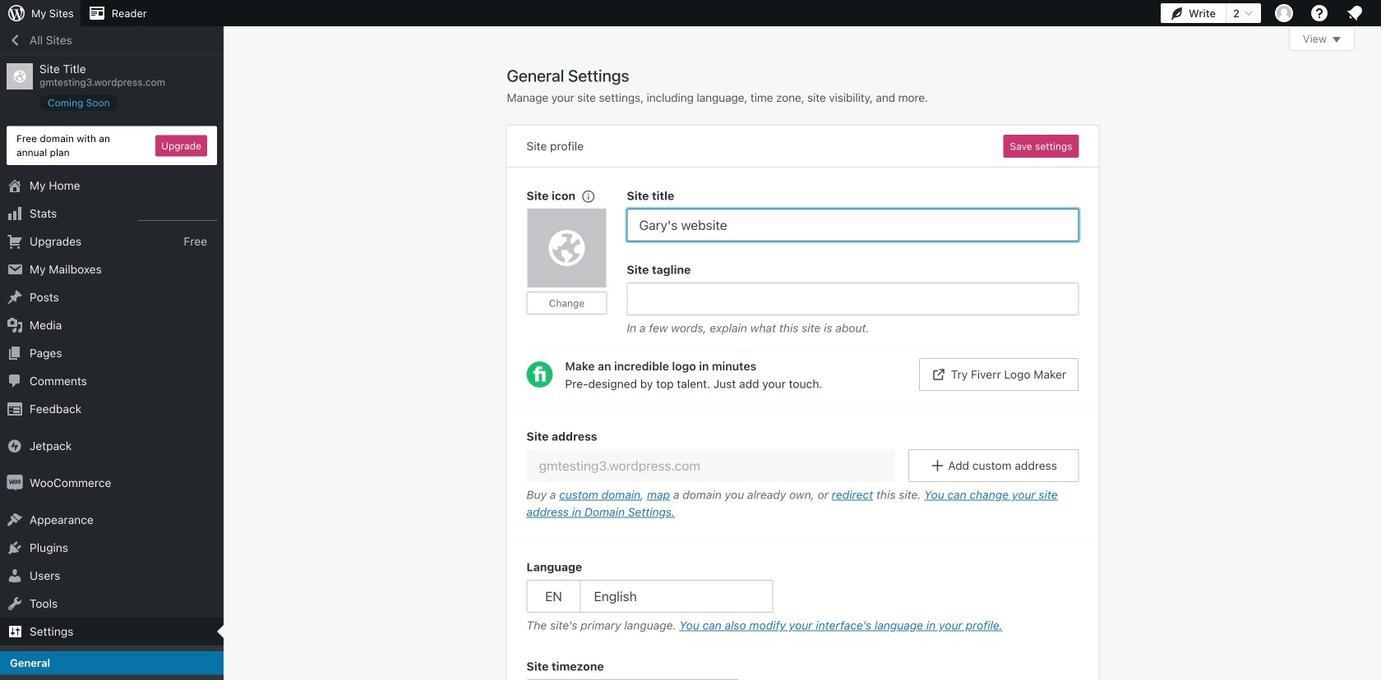 Task type: locate. For each thing, give the bounding box(es) containing it.
1 vertical spatial img image
[[7, 475, 23, 492]]

group
[[527, 187, 627, 341], [627, 187, 1079, 242], [627, 262, 1079, 341], [507, 408, 1099, 539], [527, 559, 1079, 639], [527, 659, 1079, 681]]

2 img image from the top
[[7, 475, 23, 492]]

img image
[[7, 438, 23, 455], [7, 475, 23, 492]]

None text field
[[627, 283, 1079, 316], [527, 450, 896, 483], [627, 283, 1079, 316], [527, 450, 896, 483]]

main content
[[507, 26, 1355, 681]]

closed image
[[1333, 37, 1341, 43]]

0 vertical spatial img image
[[7, 438, 23, 455]]

None text field
[[627, 209, 1079, 242]]



Task type: vqa. For each thing, say whether or not it's contained in the screenshot.
the Help image
yes



Task type: describe. For each thing, give the bounding box(es) containing it.
my profile image
[[1275, 4, 1294, 22]]

more information image
[[581, 189, 595, 204]]

highest hourly views 0 image
[[139, 211, 217, 221]]

fiverr small logo image
[[527, 362, 553, 388]]

manage your notifications image
[[1345, 3, 1365, 23]]

1 img image from the top
[[7, 438, 23, 455]]

help image
[[1310, 3, 1330, 23]]



